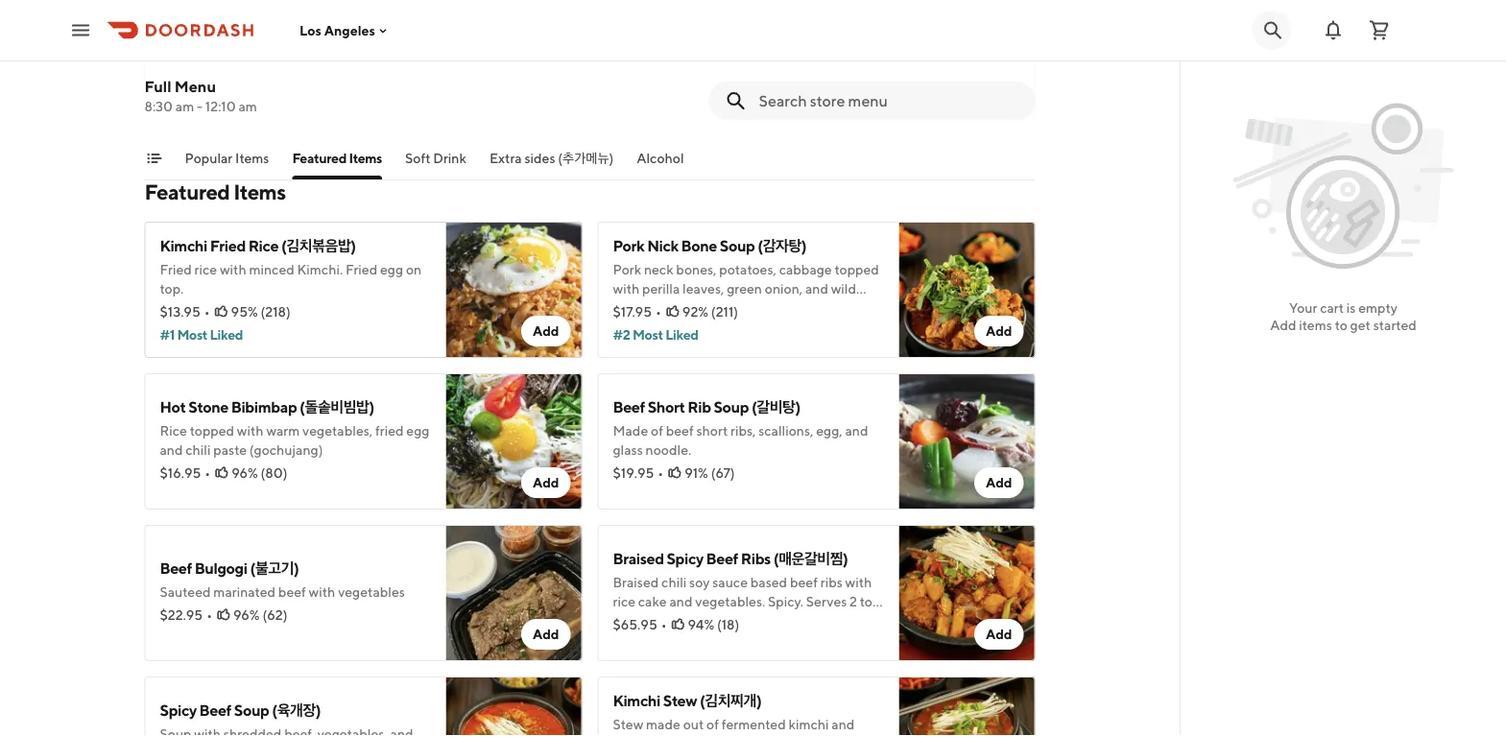 Task type: vqa. For each thing, say whether or not it's contained in the screenshot.


Task type: describe. For each thing, give the bounding box(es) containing it.
noodle.
[[646, 442, 692, 458]]

spicy beef soup (육개장) image
[[446, 677, 582, 737]]

add for pork nick bone soup (감자탕)
[[986, 323, 1013, 339]]

ribs
[[741, 550, 771, 568]]

$17.95 •
[[613, 304, 661, 320]]

1 vertical spatial stew
[[613, 717, 644, 733]]

bones,
[[676, 262, 717, 278]]

• for braised spicy beef ribs (매운갈비찜)
[[661, 617, 667, 633]]

menu
[[175, 77, 216, 96]]

marinated for beef bulgogi (불고기) sauteed marinated beef with vegetables
[[214, 584, 276, 600]]

• for beef short rib soup (갈비탕)
[[658, 465, 664, 481]]

add for kimchi fried rice (김치볶음밥)
[[533, 323, 559, 339]]

sauteed for beef bulgogi (불고기) sauteed marinated beef with vegetables
[[160, 584, 211, 600]]

with inside beef bulgogi (불고기) sauteed marinated beef with vegetables $22.95 •
[[309, 47, 335, 62]]

on
[[406, 262, 422, 278]]

(김치찌개)
[[700, 692, 762, 710]]

(80)
[[261, 465, 288, 481]]

add inside your cart is empty add items to get started
[[1271, 317, 1297, 333]]

kimchi fried rice (김치볶음밥) fried rice with minced kimchi.  fried egg on top.
[[160, 237, 422, 297]]

other
[[613, 736, 646, 737]]

add button for hot stone bibimbap (돌솥비빔밥)
[[521, 468, 571, 498]]

soy
[[690, 575, 710, 591]]

and inside braised spicy beef ribs (매운갈비찜) braised chili soy sauce based beef ribs with rice cake and vegetables. spicy. serves 2 to 3 people.
[[670, 594, 693, 610]]

is
[[1347, 300, 1356, 316]]

and inside beef short rib soup (갈비탕) made of beef short ribs, scallions, egg, and glass noodle.
[[845, 423, 869, 439]]

full
[[145, 77, 171, 96]]

Item Search search field
[[759, 90, 1020, 111]]

2 am from the left
[[239, 98, 257, 114]]

$19.95
[[613, 465, 654, 481]]

chili inside the hot stone bibimbap (돌솥비빔밥) rice topped with warm vegetables,  fried egg and chili paste (gochujang)
[[186, 442, 211, 458]]

out
[[683, 717, 704, 733]]

ingredients
[[649, 736, 718, 737]]

onion,
[[765, 281, 803, 297]]

add button for beef bulgogi (불고기)
[[521, 619, 571, 650]]

beef for beef short rib soup (갈비탕) made of beef short ribs, scallions, egg, and glass noodle.
[[613, 398, 645, 416]]

add button for braised spicy beef ribs (매운갈비찜)
[[975, 619, 1024, 650]]

kimchi stew (김치찌개) image
[[899, 677, 1036, 737]]

0 horizontal spatial featured items
[[145, 180, 286, 205]]

95%
[[231, 304, 258, 320]]

most for kimchi
[[177, 327, 208, 343]]

your
[[1290, 300, 1318, 316]]

kimchi for fried
[[160, 237, 207, 255]]

items
[[1300, 317, 1333, 333]]

8:30
[[145, 98, 173, 114]]

empty
[[1359, 300, 1398, 316]]

beef bulgogi (불고기) image for beef bulgogi (불고기) sauteed marinated beef with vegetables $22.95 •
[[446, 0, 582, 124]]

made
[[646, 717, 681, 733]]

beef left the (육개장)
[[199, 701, 231, 720]]

2
[[850, 594, 858, 610]]

-
[[197, 98, 203, 114]]

chili inside braised spicy beef ribs (매운갈비찜) braised chili soy sauce based beef ribs with rice cake and vegetables. spicy. serves 2 to 3 people.
[[662, 575, 687, 591]]

2 pork from the top
[[613, 262, 642, 278]]

batter,
[[818, 47, 858, 62]]

beef for beef bulgogi (불고기) sauteed marinated beef with vegetables
[[160, 559, 192, 578]]

$22.95 •
[[160, 607, 212, 623]]

with inside pork nick bone soup (감자탕) pork neck bones, potatoes, cabbage topped with perilla leaves, green onion, and wild sesame seeds.
[[613, 281, 640, 297]]

1 horizontal spatial fried
[[210, 237, 246, 255]]

angeles
[[324, 22, 375, 38]]

beef inside braised spicy beef ribs (매운갈비찜) braised chili soy sauce based beef ribs with rice cake and vegetables. spicy. serves 2 to 3 people.
[[706, 550, 738, 568]]

braised spicy beef ribs (매운갈비찜) braised chili soy sauce based beef ribs with rice cake and vegetables. spicy. serves 2 to 3 people.
[[613, 550, 883, 629]]

cabbage
[[779, 262, 832, 278]]

rice inside braised spicy beef ribs (매운갈비찜) braised chili soy sauce based beef ribs with rice cake and vegetables. spicy. serves 2 to 3 people.
[[613, 594, 636, 610]]

spicy.
[[768, 594, 804, 610]]

seeds.
[[661, 300, 699, 316]]

such
[[721, 736, 749, 737]]

sides
[[525, 150, 556, 166]]

add button for beef short rib soup (갈비탕)
[[975, 468, 1024, 498]]

warm
[[266, 423, 300, 439]]

and inside pork nick bone soup (감자탕) pork neck bones, potatoes, cabbage topped with perilla leaves, green onion, and wild sesame seeds.
[[806, 281, 829, 297]]

of for short
[[651, 423, 664, 439]]

(매운갈비찜)
[[774, 550, 848, 568]]

beef inside beef bulgogi (불고기) sauteed marinated beef with vegetables
[[278, 584, 306, 600]]

and inside made with sliced kimchi and flour batter, 86% (38)
[[762, 47, 785, 62]]

add for beef short rib soup (갈비탕)
[[986, 475, 1013, 491]]

add button for pork nick bone soup (감자탕)
[[975, 316, 1024, 347]]

94% (18)
[[688, 617, 740, 633]]

bibimbap
[[231, 398, 297, 416]]

(38)
[[714, 70, 738, 85]]

3
[[876, 594, 883, 610]]

topped inside pork nick bone soup (감자탕) pork neck bones, potatoes, cabbage topped with perilla leaves, green onion, and wild sesame seeds.
[[835, 262, 879, 278]]

beef inside beef bulgogi (불고기) sauteed marinated beef with vegetables $22.95 •
[[278, 47, 306, 62]]

beef bulgogi (불고기) image for beef bulgogi (불고기) sauteed marinated beef with vegetables
[[446, 525, 582, 662]]

beef short rib soup (갈비탕) image
[[899, 374, 1036, 510]]

(추가메뉴)
[[558, 150, 614, 166]]

soft drink button
[[405, 149, 467, 180]]

full menu 8:30 am - 12:10 am
[[145, 77, 257, 114]]

popular
[[185, 150, 233, 166]]

los
[[300, 22, 322, 38]]

2 $22.95 from the top
[[160, 607, 203, 623]]

vegetables for beef bulgogi (불고기) sauteed marinated beef with vegetables $22.95 •
[[338, 47, 405, 62]]

open menu image
[[69, 19, 92, 42]]

add button for kimchi fried rice (김치볶음밥)
[[521, 316, 571, 347]]

(갈비탕)
[[752, 398, 801, 416]]

rice inside kimchi fried rice (김치볶음밥) fried rice with minced kimchi.  fried egg on top.
[[195, 262, 217, 278]]

show menu categories image
[[146, 151, 162, 166]]

sliced
[[680, 47, 716, 62]]

spicy beef soup (육개장)
[[160, 701, 321, 720]]

as
[[752, 736, 765, 737]]

perilla
[[642, 281, 680, 297]]

96% (80)
[[232, 465, 288, 481]]

95% (218)
[[231, 304, 291, 320]]

0 horizontal spatial spicy
[[160, 701, 197, 720]]

2 vertical spatial soup
[[234, 701, 269, 720]]

popular items button
[[185, 149, 269, 180]]

items inside button
[[235, 150, 269, 166]]

beef bulgogi (불고기) sauteed marinated beef with vegetables $22.95 •
[[160, 22, 405, 85]]

86%
[[684, 70, 711, 85]]

(감자탕)
[[758, 237, 807, 255]]

kimchi stew (김치찌개) stew made out of fermented kimchi and other ingredients such as pork, tofu, scallion
[[613, 692, 878, 737]]

hot stone bibimbap (돌솥비빔밥) image
[[446, 374, 582, 510]]

liked for fried
[[210, 327, 243, 343]]

neck
[[644, 262, 674, 278]]

(62)
[[263, 607, 288, 623]]

alcohol
[[637, 150, 684, 166]]

and inside kimchi stew (김치찌개) stew made out of fermented kimchi and other ingredients such as pork, tofu, scallion
[[832, 717, 855, 733]]

#2
[[613, 327, 630, 343]]

with inside made with sliced kimchi and flour batter, 86% (38)
[[651, 47, 678, 62]]

hot stone bibimbap (돌솥비빔밥) rice topped with warm vegetables,  fried egg and chili paste (gochujang)
[[160, 398, 430, 458]]

kimchi inside made with sliced kimchi and flour batter, 86% (38)
[[719, 47, 759, 62]]

bulgogi for beef bulgogi (불고기) sauteed marinated beef with vegetables $22.95 •
[[195, 22, 247, 40]]

$65.95
[[613, 617, 658, 633]]

soup for bone
[[720, 237, 755, 255]]

fermented
[[722, 717, 786, 733]]

liked for nick
[[666, 327, 699, 343]]

$22.95 inside beef bulgogi (불고기) sauteed marinated beef with vegetables $22.95 •
[[160, 70, 203, 85]]

96% for (불고기)
[[233, 607, 260, 623]]

$13.95 •
[[160, 304, 210, 320]]

(돌솥비빔밥)
[[300, 398, 374, 416]]

flour
[[787, 47, 816, 62]]

add for beef bulgogi (불고기)
[[533, 627, 559, 642]]

(육개장)
[[272, 701, 321, 720]]

$17.95
[[613, 304, 652, 320]]

bone
[[681, 237, 717, 255]]

braised spicy beef ribs (매운갈비찜) image
[[899, 525, 1036, 662]]

kimchi inside kimchi stew (김치찌개) stew made out of fermented kimchi and other ingredients such as pork, tofu, scallion
[[789, 717, 829, 733]]

top.
[[160, 281, 184, 297]]

beef inside beef short rib soup (갈비탕) made of beef short ribs, scallions, egg, and glass noodle.
[[666, 423, 694, 439]]

green
[[727, 281, 762, 297]]



Task type: locate. For each thing, give the bounding box(es) containing it.
(불고기) for beef bulgogi (불고기) sauteed marinated beef with vegetables $22.95 •
[[250, 22, 299, 40]]

chili
[[186, 442, 211, 458], [662, 575, 687, 591]]

egg for (김치볶음밥)
[[380, 262, 403, 278]]

96% for bibimbap
[[232, 465, 258, 481]]

0 horizontal spatial fried
[[160, 262, 192, 278]]

(김치볶음밥)
[[281, 237, 356, 255]]

sauteed up $22.95 •
[[160, 584, 211, 600]]

egg left on
[[380, 262, 403, 278]]

minced
[[249, 262, 295, 278]]

sauteed inside beef bulgogi (불고기) sauteed marinated beef with vegetables $22.95 •
[[160, 47, 211, 62]]

2 braised from the top
[[613, 575, 659, 591]]

stew up out
[[663, 692, 697, 710]]

1 vertical spatial to
[[860, 594, 873, 610]]

1 vertical spatial featured items
[[145, 180, 286, 205]]

1 horizontal spatial egg
[[407, 423, 430, 439]]

ribs,
[[731, 423, 756, 439]]

to right 2
[[860, 594, 873, 610]]

1 vertical spatial soup
[[714, 398, 749, 416]]

soup up potatoes,
[[720, 237, 755, 255]]

1 vertical spatial pork
[[613, 262, 642, 278]]

1 horizontal spatial most
[[633, 327, 663, 343]]

and up scallion
[[832, 717, 855, 733]]

drink
[[433, 150, 467, 166]]

0 vertical spatial featured
[[292, 150, 347, 166]]

marinated inside beef bulgogi (불고기) sauteed marinated beef with vegetables $22.95 •
[[214, 47, 276, 62]]

2 vegetables from the top
[[338, 584, 405, 600]]

pork left neck
[[613, 262, 642, 278]]

pork nick bone soup (감자탕) image
[[899, 222, 1036, 358]]

vegetables
[[338, 47, 405, 62], [338, 584, 405, 600]]

0 horizontal spatial liked
[[210, 327, 243, 343]]

• up 12:10 on the left top
[[207, 70, 212, 85]]

0 vertical spatial marinated
[[214, 47, 276, 62]]

vegetables.
[[696, 594, 766, 610]]

vegetables inside beef bulgogi (불고기) sauteed marinated beef with vegetables
[[338, 584, 405, 600]]

0 items, open order cart image
[[1368, 19, 1391, 42]]

2 horizontal spatial fried
[[346, 262, 378, 278]]

serves
[[806, 594, 847, 610]]

1 am from the left
[[176, 98, 194, 114]]

am right 12:10 on the left top
[[239, 98, 257, 114]]

0 vertical spatial $22.95
[[160, 70, 203, 85]]

most
[[177, 327, 208, 343], [633, 327, 663, 343]]

0 vertical spatial featured items
[[292, 150, 382, 166]]

sauteed up menu
[[160, 47, 211, 62]]

1 horizontal spatial am
[[239, 98, 257, 114]]

1 vertical spatial topped
[[190, 423, 234, 439]]

beef inside beef bulgogi (불고기) sauteed marinated beef with vegetables
[[160, 559, 192, 578]]

1 $22.95 from the top
[[160, 70, 203, 85]]

$65.95 •
[[613, 617, 667, 633]]

kimchi
[[160, 237, 207, 255], [613, 692, 661, 710]]

0 vertical spatial chili
[[186, 442, 211, 458]]

soup for rib
[[714, 398, 749, 416]]

soft drink
[[405, 150, 467, 166]]

pork nick bone soup (감자탕) pork neck bones, potatoes, cabbage topped with perilla leaves, green onion, and wild sesame seeds.
[[613, 237, 879, 316]]

• down perilla
[[656, 304, 661, 320]]

0 horizontal spatial am
[[176, 98, 194, 114]]

kimchi inside kimchi fried rice (김치볶음밥) fried rice with minced kimchi.  fried egg on top.
[[160, 237, 207, 255]]

bulgogi inside beef bulgogi (불고기) sauteed marinated beef with vegetables $22.95 •
[[195, 22, 247, 40]]

beef up noodle.
[[666, 423, 694, 439]]

featured items
[[292, 150, 382, 166], [145, 180, 286, 205]]

92%
[[683, 304, 709, 320]]

marinated
[[214, 47, 276, 62], [214, 584, 276, 600]]

0 horizontal spatial most
[[177, 327, 208, 343]]

spicy inside braised spicy beef ribs (매운갈비찜) braised chili soy sauce based beef ribs with rice cake and vegetables. spicy. serves 2 to 3 people.
[[667, 550, 704, 568]]

0 vertical spatial vegetables
[[338, 47, 405, 62]]

(211)
[[711, 304, 739, 320]]

short
[[697, 423, 728, 439]]

bulgogi up menu
[[195, 22, 247, 40]]

with inside beef bulgogi (불고기) sauteed marinated beef with vegetables
[[309, 584, 335, 600]]

1 vertical spatial sauteed
[[160, 584, 211, 600]]

2 marinated from the top
[[214, 584, 276, 600]]

pork left nick
[[613, 237, 645, 255]]

0 vertical spatial to
[[1335, 317, 1348, 333]]

0 horizontal spatial chili
[[186, 442, 211, 458]]

liked
[[210, 327, 243, 343], [666, 327, 699, 343]]

0 horizontal spatial kimchi
[[160, 237, 207, 255]]

rice inside the hot stone bibimbap (돌솥비빔밥) rice topped with warm vegetables,  fried egg and chili paste (gochujang)
[[160, 423, 187, 439]]

0 vertical spatial topped
[[835, 262, 879, 278]]

kimchi inside kimchi stew (김치찌개) stew made out of fermented kimchi and other ingredients such as pork, tofu, scallion
[[613, 692, 661, 710]]

2 sauteed from the top
[[160, 584, 211, 600]]

• up #1 most liked
[[204, 304, 210, 320]]

beef inside beef short rib soup (갈비탕) made of beef short ribs, scallions, egg, and glass noodle.
[[613, 398, 645, 416]]

1 horizontal spatial rice
[[248, 237, 279, 255]]

made
[[613, 47, 648, 62], [613, 423, 648, 439]]

kimchi up made
[[613, 692, 661, 710]]

with inside braised spicy beef ribs (매운갈비찜) braised chili soy sauce based beef ribs with rice cake and vegetables. spicy. serves 2 to 3 people.
[[846, 575, 872, 591]]

beef left short
[[613, 398, 645, 416]]

1 vertical spatial kimchi
[[613, 692, 661, 710]]

of up noodle.
[[651, 423, 664, 439]]

and right egg,
[[845, 423, 869, 439]]

items down popular items
[[234, 180, 286, 205]]

pork
[[613, 237, 645, 255], [613, 262, 642, 278]]

started
[[1374, 317, 1417, 333]]

1 horizontal spatial kimchi
[[789, 717, 829, 733]]

beef bulgogi (불고기) sauteed marinated beef with vegetables
[[160, 559, 405, 600]]

kimchi for stew
[[613, 692, 661, 710]]

0 horizontal spatial rice
[[195, 262, 217, 278]]

scallion
[[832, 736, 878, 737]]

(불고기) for beef bulgogi (불고기) sauteed marinated beef with vegetables
[[250, 559, 299, 578]]

kimchi.
[[297, 262, 343, 278]]

paste
[[213, 442, 247, 458]]

1 horizontal spatial rice
[[613, 594, 636, 610]]

bulgogi inside beef bulgogi (불고기) sauteed marinated beef with vegetables
[[195, 559, 247, 578]]

made inside made with sliced kimchi and flour batter, 86% (38)
[[613, 47, 648, 62]]

96% (62)
[[233, 607, 288, 623]]

los angeles
[[300, 22, 375, 38]]

$22.95
[[160, 70, 203, 85], [160, 607, 203, 623]]

2 bulgogi from the top
[[195, 559, 247, 578]]

featured items down popular
[[145, 180, 286, 205]]

rice
[[248, 237, 279, 255], [160, 423, 187, 439]]

marinated for beef bulgogi (불고기) sauteed marinated beef with vegetables $22.95 •
[[214, 47, 276, 62]]

wild
[[831, 281, 857, 297]]

sauteed inside beef bulgogi (불고기) sauteed marinated beef with vegetables
[[160, 584, 211, 600]]

• down noodle.
[[658, 465, 664, 481]]

beef
[[160, 22, 192, 40], [613, 398, 645, 416], [706, 550, 738, 568], [160, 559, 192, 578], [199, 701, 231, 720]]

96% down paste
[[232, 465, 258, 481]]

$22.95 up -
[[160, 70, 203, 85]]

vegetables,
[[303, 423, 373, 439]]

1 horizontal spatial featured
[[292, 150, 347, 166]]

1 pork from the top
[[613, 237, 645, 255]]

made inside beef short rib soup (갈비탕) made of beef short ribs, scallions, egg, and glass noodle.
[[613, 423, 648, 439]]

0 vertical spatial rice
[[248, 237, 279, 255]]

stew up other
[[613, 717, 644, 733]]

made left sliced
[[613, 47, 648, 62]]

0 vertical spatial 96%
[[232, 465, 258, 481]]

beef up (62)
[[278, 584, 306, 600]]

1 bulgogi from the top
[[195, 22, 247, 40]]

beef inside beef bulgogi (불고기) sauteed marinated beef with vegetables $22.95 •
[[160, 22, 192, 40]]

marinated up 12:10 on the left top
[[214, 47, 276, 62]]

0 vertical spatial (불고기)
[[250, 22, 299, 40]]

• left the 96% (62)
[[207, 607, 212, 623]]

beef short rib soup (갈비탕) made of beef short ribs, scallions, egg, and glass noodle.
[[613, 398, 869, 458]]

of inside kimchi stew (김치찌개) stew made out of fermented kimchi and other ingredients such as pork, tofu, scallion
[[707, 717, 719, 733]]

add for braised spicy beef ribs (매운갈비찜)
[[986, 627, 1013, 642]]

1 vertical spatial $22.95
[[160, 607, 203, 623]]

of
[[651, 423, 664, 439], [707, 717, 719, 733]]

1 horizontal spatial topped
[[835, 262, 879, 278]]

featured up "(김치볶음밥)"
[[292, 150, 347, 166]]

and inside the hot stone bibimbap (돌솥비빔밥) rice topped with warm vegetables,  fried egg and chili paste (gochujang)
[[160, 442, 183, 458]]

liked down 95%
[[210, 327, 243, 343]]

fried right kimchi.
[[346, 262, 378, 278]]

rice down hot
[[160, 423, 187, 439]]

#1
[[160, 327, 175, 343]]

1 vertical spatial egg
[[407, 423, 430, 439]]

1 vertical spatial marinated
[[214, 584, 276, 600]]

1 vertical spatial featured
[[145, 180, 230, 205]]

1 vertical spatial of
[[707, 717, 719, 733]]

braised
[[613, 550, 664, 568], [613, 575, 659, 591]]

bulgogi up $22.95 •
[[195, 559, 247, 578]]

scallions,
[[759, 423, 814, 439]]

and up $16.95
[[160, 442, 183, 458]]

• for pork nick bone soup (감자탕)
[[656, 304, 661, 320]]

1 vertical spatial chili
[[662, 575, 687, 591]]

91% (67)
[[685, 465, 735, 481]]

kimchi up tofu, at right
[[789, 717, 829, 733]]

people.
[[613, 613, 659, 629]]

1 horizontal spatial of
[[707, 717, 719, 733]]

0 vertical spatial made
[[613, 47, 648, 62]]

0 vertical spatial braised
[[613, 550, 664, 568]]

92% (211)
[[683, 304, 739, 320]]

96% left (62)
[[233, 607, 260, 623]]

of inside beef short rib soup (갈비탕) made of beef short ribs, scallions, egg, and glass noodle.
[[651, 423, 664, 439]]

your cart is empty add items to get started
[[1271, 300, 1417, 333]]

1 sauteed from the top
[[160, 47, 211, 62]]

• inside beef bulgogi (불고기) sauteed marinated beef with vegetables $22.95 •
[[207, 70, 212, 85]]

rib
[[688, 398, 711, 416]]

0 vertical spatial sauteed
[[160, 47, 211, 62]]

popular items
[[185, 150, 269, 166]]

0 horizontal spatial rice
[[160, 423, 187, 439]]

alcohol button
[[637, 149, 684, 180]]

and left flour
[[762, 47, 785, 62]]

chili left soy
[[662, 575, 687, 591]]

stone
[[189, 398, 228, 416]]

• down the cake on the bottom left of page
[[661, 617, 667, 633]]

egg inside kimchi fried rice (김치볶음밥) fried rice with minced kimchi.  fried egg on top.
[[380, 262, 403, 278]]

and down cabbage
[[806, 281, 829, 297]]

cart
[[1321, 300, 1344, 316]]

extra sides (추가메뉴)
[[490, 150, 614, 166]]

items right popular
[[235, 150, 269, 166]]

soft
[[405, 150, 431, 166]]

fried up 95%
[[210, 237, 246, 255]]

2 liked from the left
[[666, 327, 699, 343]]

topped down stone
[[190, 423, 234, 439]]

• for beef bulgogi (불고기)
[[207, 607, 212, 623]]

1 vertical spatial beef bulgogi (불고기) image
[[446, 525, 582, 662]]

sauce
[[713, 575, 748, 591]]

12:10
[[205, 98, 236, 114]]

kimchi up (38)
[[719, 47, 759, 62]]

1 made from the top
[[613, 47, 648, 62]]

notification bell image
[[1322, 19, 1345, 42]]

0 vertical spatial spicy
[[667, 550, 704, 568]]

beef down (매운갈비찜) at bottom
[[790, 575, 818, 591]]

sauteed for beef bulgogi (불고기) sauteed marinated beef with vegetables $22.95 •
[[160, 47, 211, 62]]

1 vertical spatial made
[[613, 423, 648, 439]]

vegetables inside beef bulgogi (불고기) sauteed marinated beef with vegetables $22.95 •
[[338, 47, 405, 62]]

rice inside kimchi fried rice (김치볶음밥) fried rice with minced kimchi.  fried egg on top.
[[248, 237, 279, 255]]

most down $13.95 •
[[177, 327, 208, 343]]

most down $17.95 •
[[633, 327, 663, 343]]

• right $16.95
[[205, 465, 210, 481]]

1 horizontal spatial kimchi
[[613, 692, 661, 710]]

pork,
[[768, 736, 798, 737]]

marinated up the 96% (62)
[[214, 584, 276, 600]]

of for stew
[[707, 717, 719, 733]]

soup inside pork nick bone soup (감자탕) pork neck bones, potatoes, cabbage topped with perilla leaves, green onion, and wild sesame seeds.
[[720, 237, 755, 255]]

to left get
[[1335, 317, 1348, 333]]

marinated inside beef bulgogi (불고기) sauteed marinated beef with vegetables
[[214, 584, 276, 600]]

kimchi fried rice (김치볶음밥) image
[[446, 222, 582, 358]]

1 braised from the top
[[613, 550, 664, 568]]

1 liked from the left
[[210, 327, 243, 343]]

1 vertical spatial rice
[[160, 423, 187, 439]]

0 vertical spatial kimchi
[[160, 237, 207, 255]]

0 vertical spatial rice
[[195, 262, 217, 278]]

1 vertical spatial bulgogi
[[195, 559, 247, 578]]

• for hot stone bibimbap (돌솥비빔밥)
[[205, 465, 210, 481]]

tofu,
[[801, 736, 829, 737]]

0 vertical spatial bulgogi
[[195, 22, 247, 40]]

most for pork
[[633, 327, 663, 343]]

0 horizontal spatial stew
[[613, 717, 644, 733]]

1 vertical spatial rice
[[613, 594, 636, 610]]

soup left the (육개장)
[[234, 701, 269, 720]]

soup up the ribs,
[[714, 398, 749, 416]]

spicy up soy
[[667, 550, 704, 568]]

rice up minced
[[248, 237, 279, 255]]

bulgogi for beef bulgogi (불고기) sauteed marinated beef with vegetables
[[195, 559, 247, 578]]

1 horizontal spatial featured items
[[292, 150, 382, 166]]

nick
[[647, 237, 679, 255]]

and down soy
[[670, 594, 693, 610]]

1 horizontal spatial to
[[1335, 317, 1348, 333]]

egg for (돌솥비빔밥)
[[407, 423, 430, 439]]

beef inside braised spicy beef ribs (매운갈비찜) braised chili soy sauce based beef ribs with rice cake and vegetables. spicy. serves 2 to 3 people.
[[790, 575, 818, 591]]

egg right fried
[[407, 423, 430, 439]]

(불고기) left los
[[250, 22, 299, 40]]

• for kimchi fried rice (김치볶음밥)
[[204, 304, 210, 320]]

based
[[751, 575, 788, 591]]

sauteed
[[160, 47, 211, 62], [160, 584, 211, 600]]

glass
[[613, 442, 643, 458]]

0 horizontal spatial kimchi
[[719, 47, 759, 62]]

1 most from the left
[[177, 327, 208, 343]]

short
[[648, 398, 685, 416]]

egg,
[[816, 423, 843, 439]]

featured items left soft
[[292, 150, 382, 166]]

0 vertical spatial beef bulgogi (불고기) image
[[446, 0, 582, 124]]

2 (불고기) from the top
[[250, 559, 299, 578]]

spicy down $22.95 •
[[160, 701, 197, 720]]

beef
[[278, 47, 306, 62], [666, 423, 694, 439], [790, 575, 818, 591], [278, 584, 306, 600]]

beef for beef bulgogi (불고기) sauteed marinated beef with vegetables $22.95 •
[[160, 22, 192, 40]]

0 horizontal spatial of
[[651, 423, 664, 439]]

sesame
[[613, 300, 659, 316]]

1 vertical spatial (불고기)
[[250, 559, 299, 578]]

1 horizontal spatial stew
[[663, 692, 697, 710]]

0 vertical spatial egg
[[380, 262, 403, 278]]

1 vertical spatial kimchi
[[789, 717, 829, 733]]

2 beef bulgogi (불고기) image from the top
[[446, 525, 582, 662]]

with inside kimchi fried rice (김치볶음밥) fried rice with minced kimchi.  fried egg on top.
[[220, 262, 246, 278]]

with
[[309, 47, 335, 62], [651, 47, 678, 62], [220, 262, 246, 278], [613, 281, 640, 297], [237, 423, 264, 439], [846, 575, 872, 591], [309, 584, 335, 600]]

to inside your cart is empty add items to get started
[[1335, 317, 1348, 333]]

1 (불고기) from the top
[[250, 22, 299, 40]]

1 vertical spatial 96%
[[233, 607, 260, 623]]

1 vertical spatial braised
[[613, 575, 659, 591]]

(불고기) inside beef bulgogi (불고기) sauteed marinated beef with vegetables $22.95 •
[[250, 22, 299, 40]]

of right out
[[707, 717, 719, 733]]

1 marinated from the top
[[214, 47, 276, 62]]

leaves,
[[683, 281, 724, 297]]

(불고기)
[[250, 22, 299, 40], [250, 559, 299, 578]]

soup inside beef short rib soup (갈비탕) made of beef short ribs, scallions, egg, and glass noodle.
[[714, 398, 749, 416]]

get
[[1351, 317, 1371, 333]]

topped inside the hot stone bibimbap (돌솥비빔밥) rice topped with warm vegetables,  fried egg and chili paste (gochujang)
[[190, 423, 234, 439]]

1 beef bulgogi (불고기) image from the top
[[446, 0, 582, 124]]

(불고기) inside beef bulgogi (불고기) sauteed marinated beef with vegetables
[[250, 559, 299, 578]]

beef up "sauce"
[[706, 550, 738, 568]]

$19.95 •
[[613, 465, 664, 481]]

0 vertical spatial of
[[651, 423, 664, 439]]

items left soft
[[349, 150, 382, 166]]

extra
[[490, 150, 522, 166]]

94%
[[688, 617, 715, 633]]

rice up $13.95 •
[[195, 262, 217, 278]]

0 vertical spatial kimchi
[[719, 47, 759, 62]]

beef up $22.95 •
[[160, 559, 192, 578]]

0 horizontal spatial to
[[860, 594, 873, 610]]

kimchi up top.
[[160, 237, 207, 255]]

2 most from the left
[[633, 327, 663, 343]]

topped up wild
[[835, 262, 879, 278]]

am left -
[[176, 98, 194, 114]]

1 horizontal spatial spicy
[[667, 550, 704, 568]]

0 horizontal spatial egg
[[380, 262, 403, 278]]

fried up top.
[[160, 262, 192, 278]]

(불고기) up (62)
[[250, 559, 299, 578]]

add button
[[521, 316, 571, 347], [975, 316, 1024, 347], [521, 468, 571, 498], [975, 468, 1024, 498], [521, 619, 571, 650], [975, 619, 1024, 650]]

1 vegetables from the top
[[338, 47, 405, 62]]

$22.95 left the 96% (62)
[[160, 607, 203, 623]]

rice up people.
[[613, 594, 636, 610]]

extra sides (추가메뉴) button
[[490, 149, 614, 180]]

egg inside the hot stone bibimbap (돌솥비빔밥) rice topped with warm vegetables,  fried egg and chili paste (gochujang)
[[407, 423, 430, 439]]

0 vertical spatial stew
[[663, 692, 697, 710]]

featured down popular
[[145, 180, 230, 205]]

add for hot stone bibimbap (돌솥비빔밥)
[[533, 475, 559, 491]]

liked down 92%
[[666, 327, 699, 343]]

1 vertical spatial vegetables
[[338, 584, 405, 600]]

91%
[[685, 465, 709, 481]]

1 horizontal spatial liked
[[666, 327, 699, 343]]

2 made from the top
[[613, 423, 648, 439]]

0 vertical spatial pork
[[613, 237, 645, 255]]

0 horizontal spatial featured
[[145, 180, 230, 205]]

chili up the $16.95 •
[[186, 442, 211, 458]]

1 horizontal spatial chili
[[662, 575, 687, 591]]

beef up full
[[160, 22, 192, 40]]

potatoes,
[[719, 262, 777, 278]]

vegetables for beef bulgogi (불고기) sauteed marinated beef with vegetables
[[338, 584, 405, 600]]

made up glass
[[613, 423, 648, 439]]

beef down los
[[278, 47, 306, 62]]

to inside braised spicy beef ribs (매운갈비찜) braised chili soy sauce based beef ribs with rice cake and vegetables. spicy. serves 2 to 3 people.
[[860, 594, 873, 610]]

0 vertical spatial soup
[[720, 237, 755, 255]]

beef bulgogi (불고기) image
[[446, 0, 582, 124], [446, 525, 582, 662]]

with inside the hot stone bibimbap (돌솥비빔밥) rice topped with warm vegetables,  fried egg and chili paste (gochujang)
[[237, 423, 264, 439]]

0 horizontal spatial topped
[[190, 423, 234, 439]]

1 vertical spatial spicy
[[160, 701, 197, 720]]



